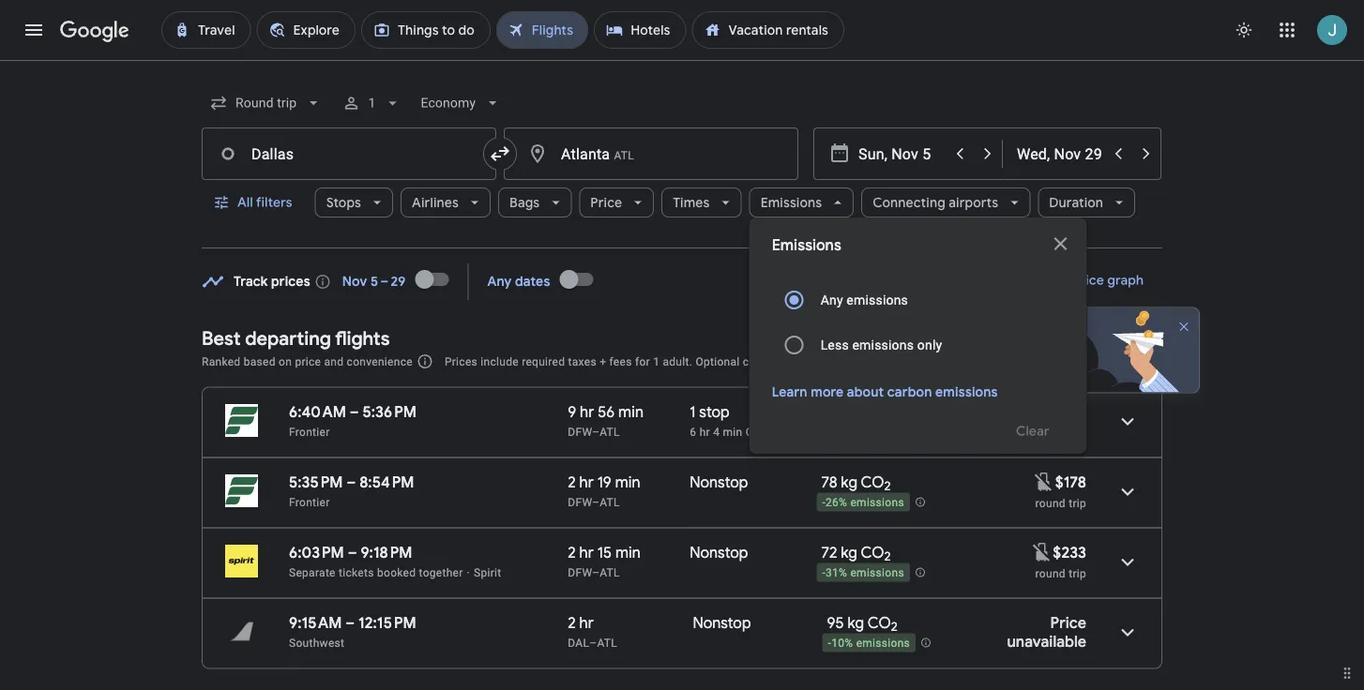 Task type: describe. For each thing, give the bounding box(es) containing it.
nonstop flight. element for 2 hr 15 min
[[690, 544, 749, 566]]

nov 5 – 29
[[342, 274, 406, 291]]

bag
[[811, 355, 831, 368]]

any for any emissions
[[821, 292, 844, 308]]

emissions down change dates button
[[936, 384, 998, 401]]

close dialog image
[[1050, 233, 1073, 255]]

all filters button
[[202, 180, 308, 225]]

together
[[419, 567, 463, 580]]

any for any dates
[[488, 274, 512, 291]]

for
[[635, 355, 650, 368]]

price
[[295, 355, 321, 368]]

flight details. leaves dallas/fort worth international airport at 6:40 am on sunday, november 5 and arrives at hartsfield-jackson atlanta international airport at 5:36 pm on sunday, november 5. image
[[1106, 399, 1151, 445]]

price button
[[580, 180, 655, 225]]

this price for this flight doesn't include overhead bin access. if you need a carry-on bag, use the bags filter to update prices. image for $233
[[1031, 541, 1054, 564]]

apply.
[[885, 355, 916, 368]]

2 hr 19 min dfw – atl
[[568, 473, 641, 509]]

learn more about tracked prices image
[[314, 274, 331, 291]]

tickets
[[339, 567, 374, 580]]

filters
[[256, 194, 293, 211]]

close image
[[1177, 320, 1192, 335]]

booked
[[377, 567, 416, 580]]

main menu image
[[23, 19, 45, 41]]

dfw for 2 hr 19 min
[[568, 496, 592, 509]]

round trip for $233
[[1036, 567, 1087, 581]]

less emissions only
[[821, 337, 943, 353]]

78
[[822, 473, 838, 492]]

total duration 2 hr 19 min. element
[[568, 473, 690, 495]]

Departure time: 6:03 PM. text field
[[289, 544, 344, 563]]

emissions option group
[[772, 278, 1065, 368]]

unavailable
[[1008, 633, 1087, 652]]

Departure time: 9:15 AM. text field
[[289, 614, 342, 633]]

1 button
[[334, 81, 410, 126]]

2 inside 95 kg co 2
[[892, 620, 898, 636]]

spirit
[[474, 567, 502, 580]]

178 US dollars text field
[[1056, 473, 1087, 492]]

leaves dallas/fort worth international airport at 5:35 pm on sunday, november 5 and arrives at hartsfield-jackson atlanta international airport at 8:54 pm on sunday, november 5. element
[[289, 473, 415, 492]]

kg for 72
[[841, 544, 858, 563]]

kg for 129
[[848, 403, 864, 422]]

co for 129 kg co
[[868, 403, 891, 422]]

leaves dallas/fort worth international airport at 6:03 pm on sunday, november 5 and arrives at hartsfield-jackson atlanta international airport at 9:18 pm on sunday, november 5. element
[[289, 544, 413, 563]]

$118
[[1058, 403, 1087, 422]]

include
[[481, 355, 519, 368]]

dfw for 9 hr 56 min
[[568, 426, 592, 439]]

best departing flights main content
[[202, 257, 1221, 691]]

dates inside $67 change dates
[[954, 364, 989, 381]]

round for $178
[[1036, 497, 1066, 510]]

price graph
[[1073, 272, 1144, 289]]

price for price graph
[[1073, 272, 1105, 289]]

atl for 56
[[600, 426, 620, 439]]

connecting
[[873, 194, 946, 211]]

best
[[202, 327, 241, 351]]

flights
[[335, 327, 390, 351]]

min for 9 hr 56 min
[[619, 403, 644, 422]]

times button
[[662, 180, 742, 225]]

129
[[822, 403, 844, 422]]

charges
[[743, 355, 785, 368]]

Departure text field
[[859, 129, 945, 179]]

total duration 9 hr 56 min. element
[[568, 403, 690, 425]]

only
[[918, 337, 943, 353]]

frontier for 6:40 am
[[289, 426, 330, 439]]

assistance
[[977, 355, 1034, 368]]

min for 2 hr 19 min
[[616, 473, 641, 492]]

118 US dollars text field
[[1058, 403, 1087, 422]]

2 hr 15 min dfw – atl
[[568, 544, 641, 580]]

26%
[[826, 497, 848, 510]]

frontier for 5:35 pm
[[289, 496, 330, 509]]

required
[[522, 355, 565, 368]]

- for 72
[[823, 567, 826, 580]]

co for 78 kg co 2
[[861, 473, 885, 492]]

19
[[598, 473, 612, 492]]

based
[[244, 355, 276, 368]]

15
[[598, 544, 612, 563]]

by:
[[1114, 353, 1133, 370]]

9 hr 56 min dfw – atl
[[568, 403, 644, 439]]

ranked based on price and convenience
[[202, 355, 413, 368]]

change dates button
[[901, 363, 1030, 382]]

1 horizontal spatial 1
[[654, 355, 660, 368]]

Arrival time: 5:36 PM. text field
[[363, 403, 417, 422]]

sort by: button
[[1077, 345, 1163, 378]]

nonstop for 2 hr
[[693, 614, 752, 633]]

loading results progress bar
[[0, 60, 1365, 64]]

78 kg co 2
[[822, 473, 891, 495]]

1 stop flight. element
[[690, 403, 730, 425]]

9:15 am
[[289, 614, 342, 633]]

nonstop flight. element for 2 hr 19 min
[[690, 473, 749, 495]]

1 fees from the left
[[610, 355, 632, 368]]

atl for 19
[[600, 496, 620, 509]]

learn
[[772, 384, 808, 401]]

+
[[600, 355, 607, 368]]

learn more about ranking image
[[417, 353, 434, 370]]

sort by:
[[1085, 353, 1133, 370]]

Arrival time: 9:18 PM. text field
[[361, 544, 413, 563]]

best departing flights
[[202, 327, 390, 351]]

find the best price region
[[202, 257, 1221, 394]]

129 kg co
[[822, 403, 891, 422]]

2 hr dal – atl
[[568, 614, 618, 650]]

72
[[822, 544, 838, 563]]

change
[[901, 364, 950, 381]]

round for $118
[[1036, 427, 1066, 440]]

all filters
[[238, 194, 293, 211]]

co for 72 kg co 2
[[861, 544, 885, 563]]

flight details. leaves dallas love field airport at 9:15 am on sunday, november 5 and arrives at hartsfield-jackson atlanta international airport at 12:15 pm on sunday, november 5. image
[[1106, 611, 1151, 656]]

prices include required taxes + fees for 1 adult. optional charges and bag fees may apply. passenger assistance
[[445, 355, 1034, 368]]

change appearance image
[[1222, 8, 1267, 53]]

ranked
[[202, 355, 241, 368]]

may
[[859, 355, 882, 368]]

emissions down 95 kg co 2
[[857, 638, 911, 651]]

2 fees from the left
[[834, 355, 856, 368]]

more
[[811, 384, 844, 401]]

hr for 2 hr
[[580, 614, 594, 633]]

any emissions
[[821, 292, 909, 308]]

total duration 2 hr 15 min. element
[[568, 544, 690, 566]]

total duration 2 hr. element
[[568, 614, 693, 636]]

all
[[238, 194, 253, 211]]

kg for 78
[[841, 473, 858, 492]]

1 stop 6 hr 4 min cvg
[[690, 403, 769, 439]]

2 inside 2 hr 19 min dfw – atl
[[568, 473, 576, 492]]

southwest
[[289, 637, 345, 650]]

carbon
[[888, 384, 933, 401]]

– inside 5:35 pm – 8:54 pm frontier
[[347, 473, 356, 492]]

– inside 9:15 am – 12:15 pm southwest
[[346, 614, 355, 633]]

9
[[568, 403, 577, 422]]

price unavailable
[[1008, 614, 1087, 652]]

taxes
[[568, 355, 597, 368]]

31%
[[826, 567, 848, 580]]

min inside 1 stop 6 hr 4 min cvg
[[723, 426, 743, 439]]

departing
[[245, 327, 331, 351]]

airports
[[949, 194, 999, 211]]

95 kg co 2
[[828, 614, 898, 636]]

nov
[[342, 274, 367, 291]]

optional
[[696, 355, 740, 368]]

airlines
[[412, 194, 459, 211]]



Task type: locate. For each thing, give the bounding box(es) containing it.
this price for this flight doesn't include overhead bin access. if you need a carry-on bag, use the bags filter to update prices. image up price unavailable
[[1031, 541, 1054, 564]]

2 vertical spatial -
[[829, 638, 832, 651]]

- for 78
[[823, 497, 826, 510]]

1 vertical spatial round trip
[[1036, 497, 1087, 510]]

– right 5:35 pm on the bottom
[[347, 473, 356, 492]]

fees
[[610, 355, 632, 368], [834, 355, 856, 368]]

1 vertical spatial -
[[823, 567, 826, 580]]

emissions
[[761, 194, 822, 211], [772, 236, 842, 255]]

0 vertical spatial dfw
[[568, 426, 592, 439]]

2 vertical spatial trip
[[1069, 567, 1087, 581]]

0 horizontal spatial and
[[324, 355, 344, 368]]

– down the 15
[[592, 567, 600, 580]]

emissions button
[[750, 180, 854, 225]]

co down learn more about carbon emissions link
[[868, 403, 891, 422]]

co up the -31% emissions
[[861, 544, 885, 563]]

price inside price unavailable
[[1051, 614, 1087, 633]]

10%
[[832, 638, 854, 651]]

kg right 72
[[841, 544, 858, 563]]

connecting airports
[[873, 194, 999, 211]]

leaves dallas/fort worth international airport at 6:40 am on sunday, november 5 and arrives at hartsfield-jackson atlanta international airport at 5:36 pm on sunday, november 5. element
[[289, 403, 417, 422]]

dfw inside 9 hr 56 min dfw – atl
[[568, 426, 592, 439]]

- down 95
[[829, 638, 832, 651]]

emissions up less emissions only
[[847, 292, 909, 308]]

price for price
[[591, 194, 623, 211]]

round trip for $118
[[1036, 427, 1087, 440]]

– inside 2 hr dal – atl
[[590, 637, 597, 650]]

any inside the emissions option group
[[821, 292, 844, 308]]

Arrival time: 8:54 PM. text field
[[360, 473, 415, 492]]

and
[[324, 355, 344, 368], [788, 355, 808, 368]]

round trip down '$233' text field
[[1036, 567, 1087, 581]]

round for $233
[[1036, 567, 1066, 581]]

1
[[368, 95, 376, 111], [654, 355, 660, 368], [690, 403, 696, 422]]

times
[[673, 194, 710, 211]]

2 horizontal spatial 1
[[690, 403, 696, 422]]

1 vertical spatial this price for this flight doesn't include overhead bin access. if you need a carry-on bag, use the bags filter to update prices. image
[[1031, 541, 1054, 564]]

hr inside 1 stop 6 hr 4 min cvg
[[700, 426, 711, 439]]

co for 95 kg co 2
[[868, 614, 892, 633]]

1 vertical spatial frontier
[[289, 496, 330, 509]]

hr for 2 hr 15 min
[[580, 544, 594, 563]]

prices
[[445, 355, 478, 368]]

2 vertical spatial price
[[1051, 614, 1087, 633]]

2 inside '72 kg co 2'
[[885, 549, 891, 565]]

hr up dal
[[580, 614, 594, 633]]

6:03 pm
[[289, 544, 344, 563]]

0 vertical spatial frontier
[[289, 426, 330, 439]]

co up the -26% emissions
[[861, 473, 885, 492]]

2 vertical spatial round
[[1036, 567, 1066, 581]]

trip for $178
[[1069, 497, 1087, 510]]

dfw down total duration 2 hr 15 min. element
[[568, 567, 592, 580]]

hr inside 9 hr 56 min dfw – atl
[[580, 403, 595, 422]]

co up -10% emissions on the right bottom of page
[[868, 614, 892, 633]]

dfw inside 2 hr 19 min dfw – atl
[[568, 496, 592, 509]]

1 horizontal spatial and
[[788, 355, 808, 368]]

2 dfw from the top
[[568, 496, 592, 509]]

on
[[279, 355, 292, 368]]

9:15 am – 12:15 pm southwest
[[289, 614, 417, 650]]

- down 72
[[823, 567, 826, 580]]

price left flight details. leaves dallas love field airport at 9:15 am on sunday, november 5 and arrives at hartsfield-jackson atlanta international airport at 12:15 pm on sunday, november 5. image
[[1051, 614, 1087, 633]]

– inside 9 hr 56 min dfw – atl
[[592, 426, 600, 439]]

2 frontier from the top
[[289, 496, 330, 509]]

fees down less on the right of page
[[834, 355, 856, 368]]

round trip for $178
[[1036, 497, 1087, 510]]

learn more about carbon emissions
[[772, 384, 998, 401]]

5:36 pm
[[363, 403, 417, 422]]

0 vertical spatial round
[[1036, 427, 1066, 440]]

2 and from the left
[[788, 355, 808, 368]]

$67
[[901, 340, 924, 355]]

kg inside 95 kg co 2
[[848, 614, 865, 633]]

stops button
[[315, 180, 393, 225]]

hr right 9
[[580, 403, 595, 422]]

1 vertical spatial emissions
[[772, 236, 842, 255]]

Return text field
[[1018, 129, 1104, 179]]

1 vertical spatial dfw
[[568, 496, 592, 509]]

kg
[[848, 403, 864, 422], [841, 473, 858, 492], [841, 544, 858, 563], [848, 614, 865, 633]]

duration
[[1050, 194, 1104, 211]]

separate
[[289, 567, 336, 580]]

track
[[234, 274, 268, 291]]

None text field
[[202, 128, 497, 180], [504, 128, 799, 180], [202, 128, 497, 180], [504, 128, 799, 180]]

trip for $233
[[1069, 567, 1087, 581]]

kg inside '72 kg co 2'
[[841, 544, 858, 563]]

3 trip from the top
[[1069, 567, 1087, 581]]

0 vertical spatial dates
[[515, 274, 551, 291]]

passenger assistance button
[[919, 355, 1034, 368]]

graph
[[1108, 272, 1144, 289]]

hr inside 2 hr 19 min dfw – atl
[[580, 473, 594, 492]]

atl
[[600, 426, 620, 439], [600, 496, 620, 509], [600, 567, 620, 580], [597, 637, 618, 650]]

frontier inside the '6:40 am – 5:36 pm frontier'
[[289, 426, 330, 439]]

6:03 pm – 9:18 pm
[[289, 544, 413, 563]]

dfw down 9
[[568, 426, 592, 439]]

price right the bags popup button
[[591, 194, 623, 211]]

2 left the 15
[[568, 544, 576, 563]]

1 round trip from the top
[[1036, 427, 1087, 440]]

dfw for 2 hr 15 min
[[568, 567, 592, 580]]

1 for 1 stop 6 hr 4 min cvg
[[690, 403, 696, 422]]

swap origin and destination. image
[[489, 143, 512, 165]]

2 vertical spatial nonstop flight. element
[[693, 614, 752, 636]]

frontier down 5:35 pm on the bottom
[[289, 496, 330, 509]]

1 vertical spatial 1
[[654, 355, 660, 368]]

0 vertical spatial trip
[[1069, 427, 1087, 440]]

 image
[[467, 567, 470, 580]]

2 up -10% emissions on the right bottom of page
[[892, 620, 898, 636]]

0 vertical spatial nonstop flight. element
[[690, 473, 749, 495]]

this price for this flight doesn't include overhead bin access. if you need a carry-on bag, use the bags filter to update prices. image for $178
[[1033, 471, 1056, 494]]

atl inside 9 hr 56 min dfw – atl
[[600, 426, 620, 439]]

passenger
[[919, 355, 974, 368]]

bags
[[510, 194, 540, 211]]

round down '$233' text field
[[1036, 567, 1066, 581]]

1 vertical spatial nonstop
[[690, 544, 749, 563]]

any inside find the best price region
[[488, 274, 512, 291]]

1 vertical spatial price
[[1073, 272, 1105, 289]]

2 trip from the top
[[1069, 497, 1087, 510]]

separate tickets booked together
[[289, 567, 463, 580]]

hr for 2 hr 19 min
[[580, 473, 594, 492]]

co
[[868, 403, 891, 422], [861, 473, 885, 492], [861, 544, 885, 563], [868, 614, 892, 633]]

atl inside 2 hr 19 min dfw – atl
[[600, 496, 620, 509]]

– down total duration 2 hr. element
[[590, 637, 597, 650]]

any up less on the right of page
[[821, 292, 844, 308]]

kg for 95
[[848, 614, 865, 633]]

dfw inside 2 hr 15 min dfw – atl
[[568, 567, 592, 580]]

0 vertical spatial nonstop
[[690, 473, 749, 492]]

3 round trip from the top
[[1036, 567, 1087, 581]]

nonstop for 2 hr 19 min
[[690, 473, 749, 492]]

emissions down 78 kg co 2
[[851, 497, 905, 510]]

emissions down emissions popup button
[[772, 236, 842, 255]]

hr for 9 hr 56 min
[[580, 403, 595, 422]]

nonstop flight. element for 2 hr
[[693, 614, 752, 636]]

2 vertical spatial nonstop
[[693, 614, 752, 633]]

1 horizontal spatial fees
[[834, 355, 856, 368]]

trip
[[1069, 427, 1087, 440], [1069, 497, 1087, 510], [1069, 567, 1087, 581]]

emissions right times popup button
[[761, 194, 822, 211]]

min right "19"
[[616, 473, 641, 492]]

-10% emissions
[[829, 638, 911, 651]]

0 vertical spatial round trip
[[1036, 427, 1087, 440]]

$67 change dates
[[901, 340, 989, 381]]

co inside 78 kg co 2
[[861, 473, 885, 492]]

min right 4
[[723, 426, 743, 439]]

learn more about carbon emissions link
[[772, 384, 998, 401]]

atl right dal
[[597, 637, 618, 650]]

6:40 am – 5:36 pm frontier
[[289, 403, 417, 439]]

– down 56
[[592, 426, 600, 439]]

emissions up may
[[853, 337, 914, 353]]

round trip down $118
[[1036, 427, 1087, 440]]

1 vertical spatial any
[[821, 292, 844, 308]]

hr inside 2 hr dal – atl
[[580, 614, 594, 633]]

cvg
[[746, 426, 769, 439]]

1 horizontal spatial dates
[[954, 364, 989, 381]]

2 up the -31% emissions
[[885, 549, 891, 565]]

– left 5:36 pm
[[350, 403, 359, 422]]

min right 56
[[619, 403, 644, 422]]

round down $118
[[1036, 427, 1066, 440]]

2 inside 2 hr dal – atl
[[568, 614, 576, 633]]

0 horizontal spatial fees
[[610, 355, 632, 368]]

2 inside 78 kg co 2
[[885, 479, 891, 495]]

flight details. leaves dallas/fort worth international airport at 5:35 pm on sunday, november 5 and arrives at hartsfield-jackson atlanta international airport at 8:54 pm on sunday, november 5. image
[[1106, 470, 1151, 515]]

bags button
[[499, 180, 572, 225]]

None search field
[[202, 81, 1163, 454]]

atl down 56
[[600, 426, 620, 439]]

min inside 2 hr 19 min dfw – atl
[[616, 473, 641, 492]]

2 up the -26% emissions
[[885, 479, 891, 495]]

duration button
[[1039, 180, 1136, 225]]

emissions down '72 kg co 2'
[[851, 567, 905, 580]]

price inside popup button
[[591, 194, 623, 211]]

None field
[[202, 86, 331, 120], [413, 86, 510, 120], [202, 86, 331, 120], [413, 86, 510, 120]]

2 inside 2 hr 15 min dfw – atl
[[568, 544, 576, 563]]

– inside the '6:40 am – 5:36 pm frontier'
[[350, 403, 359, 422]]

- down 78
[[823, 497, 826, 510]]

0 vertical spatial any
[[488, 274, 512, 291]]

1 vertical spatial round
[[1036, 497, 1066, 510]]

connecting airports button
[[862, 180, 1031, 225]]

-26% emissions
[[823, 497, 905, 510]]

1 round from the top
[[1036, 427, 1066, 440]]

-31% emissions
[[823, 567, 905, 580]]

stop
[[700, 403, 730, 422]]

trip down '$233' text field
[[1069, 567, 1087, 581]]

price graph button
[[1024, 264, 1159, 298]]

Departure time: 6:40 AM. text field
[[289, 403, 346, 422]]

0 vertical spatial -
[[823, 497, 826, 510]]

atl inside 2 hr dal – atl
[[597, 637, 618, 650]]

3 dfw from the top
[[568, 567, 592, 580]]

kg right 78
[[841, 473, 858, 492]]

0 horizontal spatial any
[[488, 274, 512, 291]]

sort
[[1085, 353, 1111, 370]]

fees right +
[[610, 355, 632, 368]]

min
[[619, 403, 644, 422], [723, 426, 743, 439], [616, 473, 641, 492], [616, 544, 641, 563]]

round down 178 us dollars text field
[[1036, 497, 1066, 510]]

hr left 4
[[700, 426, 711, 439]]

min for 2 hr 15 min
[[616, 544, 641, 563]]

1 inside popup button
[[368, 95, 376, 111]]

round trip down 178 us dollars text field
[[1036, 497, 1087, 510]]

6:40 am
[[289, 403, 346, 422]]

233 US dollars text field
[[1054, 544, 1087, 563]]

Arrival time: 12:15 PM. text field
[[359, 614, 417, 633]]

0 horizontal spatial dates
[[515, 274, 551, 291]]

trip for $118
[[1069, 427, 1087, 440]]

less
[[821, 337, 849, 353]]

price for price unavailable
[[1051, 614, 1087, 633]]

$233
[[1054, 544, 1087, 563]]

– up tickets
[[348, 544, 357, 563]]

5:35 pm – 8:54 pm frontier
[[289, 473, 415, 509]]

frontier inside 5:35 pm – 8:54 pm frontier
[[289, 496, 330, 509]]

1 dfw from the top
[[568, 426, 592, 439]]

9:18 pm
[[361, 544, 413, 563]]

0 vertical spatial this price for this flight doesn't include overhead bin access. if you need a carry-on bag, use the bags filter to update prices. image
[[1033, 471, 1056, 494]]

5:35 pm
[[289, 473, 343, 492]]

any
[[488, 274, 512, 291], [821, 292, 844, 308]]

0 vertical spatial price
[[591, 194, 623, 211]]

0 vertical spatial emissions
[[761, 194, 822, 211]]

any dates
[[488, 274, 551, 291]]

co inside 95 kg co 2
[[868, 614, 892, 633]]

12:15 pm
[[359, 614, 417, 633]]

Departure time: 5:35 PM. text field
[[289, 473, 343, 492]]

2 left "19"
[[568, 473, 576, 492]]

1 frontier from the top
[[289, 426, 330, 439]]

trip down 178 us dollars text field
[[1069, 497, 1087, 510]]

stops
[[326, 194, 361, 211]]

1 trip from the top
[[1069, 427, 1087, 440]]

convenience
[[347, 355, 413, 368]]

layover (1 of 1) is a 6 hr 4 min layover at cincinnati/northern kentucky international airport in cincinnati. element
[[690, 425, 812, 440]]

prices
[[271, 274, 311, 291]]

0 vertical spatial 1
[[368, 95, 376, 111]]

95
[[828, 614, 845, 633]]

and right price
[[324, 355, 344, 368]]

atl down the 15
[[600, 567, 620, 580]]

– right 9:15 am
[[346, 614, 355, 633]]

trip down 118 us dollars text field
[[1069, 427, 1087, 440]]

0 horizontal spatial 1
[[368, 95, 376, 111]]

atl for 15
[[600, 567, 620, 580]]

5 – 29
[[371, 274, 406, 291]]

emissions inside popup button
[[761, 194, 822, 211]]

– inside 2 hr 19 min dfw – atl
[[592, 496, 600, 509]]

- for 95
[[829, 638, 832, 651]]

1 for 1
[[368, 95, 376, 111]]

kg down 'about'
[[848, 403, 864, 422]]

nonstop for 2 hr 15 min
[[690, 544, 749, 563]]

– down "19"
[[592, 496, 600, 509]]

72 kg co 2
[[822, 544, 891, 565]]

2 vertical spatial 1
[[690, 403, 696, 422]]

1 and from the left
[[324, 355, 344, 368]]

1 vertical spatial dates
[[954, 364, 989, 381]]

nonstop flight. element
[[690, 473, 749, 495], [690, 544, 749, 566], [693, 614, 752, 636]]

2 vertical spatial dfw
[[568, 567, 592, 580]]

none search field containing emissions
[[202, 81, 1163, 454]]

2 up dal
[[568, 614, 576, 633]]

min inside 2 hr 15 min dfw – atl
[[616, 544, 641, 563]]

hr inside 2 hr 15 min dfw – atl
[[580, 544, 594, 563]]

$178
[[1056, 473, 1087, 492]]

kg right 95
[[848, 614, 865, 633]]

min inside 9 hr 56 min dfw – atl
[[619, 403, 644, 422]]

price inside button
[[1073, 272, 1105, 289]]

atl down "19"
[[600, 496, 620, 509]]

leaves dallas love field airport at 9:15 am on sunday, november 5 and arrives at hartsfield-jackson atlanta international airport at 12:15 pm on sunday, november 5. element
[[289, 614, 417, 633]]

min right the 15
[[616, 544, 641, 563]]

bag fees button
[[811, 355, 856, 368]]

6
[[690, 426, 697, 439]]

1 horizontal spatial any
[[821, 292, 844, 308]]

kg inside 78 kg co 2
[[841, 473, 858, 492]]

separate tickets booked together. this trip includes tickets from multiple airlines. missed connections may be protected by kiwi.com.. element
[[289, 567, 463, 580]]

1 vertical spatial nonstop flight. element
[[690, 544, 749, 566]]

frontier down departure time: 6:40 am. text box
[[289, 426, 330, 439]]

dfw down total duration 2 hr 19 min. element
[[568, 496, 592, 509]]

hr left the 15
[[580, 544, 594, 563]]

hr left "19"
[[580, 473, 594, 492]]

1 vertical spatial trip
[[1069, 497, 1087, 510]]

and left bag
[[788, 355, 808, 368]]

track prices
[[234, 274, 311, 291]]

2 round trip from the top
[[1036, 497, 1087, 510]]

this price for this flight doesn't include overhead bin access. if you need a carry-on bag, use the bags filter to update prices. image up '$233' text field
[[1033, 471, 1056, 494]]

– inside 2 hr 15 min dfw – atl
[[592, 567, 600, 580]]

any up include
[[488, 274, 512, 291]]

-
[[823, 497, 826, 510], [823, 567, 826, 580], [829, 638, 832, 651]]

flight details. leaves dallas/fort worth international airport at 6:03 pm on sunday, november 5 and arrives at hartsfield-jackson atlanta international airport at 9:18 pm on sunday, november 5. image
[[1106, 540, 1151, 585]]

2 round from the top
[[1036, 497, 1066, 510]]

dates
[[515, 274, 551, 291], [954, 364, 989, 381]]

3 round from the top
[[1036, 567, 1066, 581]]

2 vertical spatial round trip
[[1036, 567, 1087, 581]]

1 inside 1 stop 6 hr 4 min cvg
[[690, 403, 696, 422]]

co inside '72 kg co 2'
[[861, 544, 885, 563]]

this price for this flight doesn't include overhead bin access. if you need a carry-on bag, use the bags filter to update prices. image
[[1033, 471, 1056, 494], [1031, 541, 1054, 564]]

dfw
[[568, 426, 592, 439], [568, 496, 592, 509], [568, 567, 592, 580]]

round trip
[[1036, 427, 1087, 440], [1036, 497, 1087, 510], [1036, 567, 1087, 581]]

hr
[[580, 403, 595, 422], [700, 426, 711, 439], [580, 473, 594, 492], [580, 544, 594, 563], [580, 614, 594, 633]]

atl inside 2 hr 15 min dfw – atl
[[600, 567, 620, 580]]

price left graph
[[1073, 272, 1105, 289]]



Task type: vqa. For each thing, say whether or not it's contained in the screenshot.
–
yes



